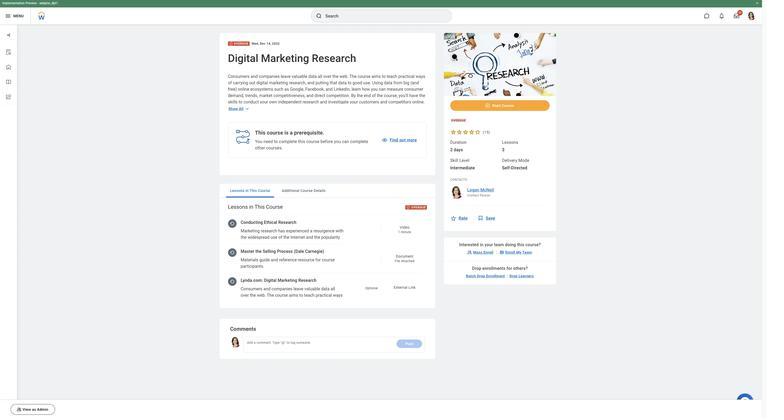 Task type: vqa. For each thing, say whether or not it's contained in the screenshot.
the notifications large icon
yes



Task type: describe. For each thing, give the bounding box(es) containing it.
show
[[229, 107, 238, 111]]

replay image for lynda.com:
[[230, 279, 235, 284]]

you'll
[[303, 280, 314, 285]]

0 horizontal spatial overdue
[[234, 42, 249, 45]]

how up the define
[[241, 280, 249, 285]]

popularity
[[322, 235, 340, 240]]

post button
[[397, 340, 423, 348]]

( 15 )
[[484, 130, 491, 134]]

cover
[[328, 273, 339, 278]]

enroll my team
[[506, 250, 533, 255]]

the up guide
[[256, 249, 262, 254]]

0 vertical spatial be
[[313, 254, 318, 259]]

start course
[[493, 104, 515, 108]]

research, for consumers and companies leave valuable data all over the web. the course aims to teach practical ways of carrying out digital marketing research, and putting that data to good use. using data from big (and free) online ecosystems such as google, facebook, and linkedin, learn how you can measure consumer demand, trends, market competitiveness, and direct competition. by the end of the course, you'll have the skills to conduct your own independent research and investigate your customers and competitors online.
[[289, 80, 307, 85]]

delivery mode self-directed
[[503, 158, 530, 171]]

0 vertical spatial collect
[[241, 254, 254, 259]]

person
[[480, 194, 491, 198]]

Comment text field
[[246, 340, 394, 349]]

0 horizontal spatial with
[[299, 248, 307, 253]]

use
[[271, 235, 278, 240]]

all for consumers and companies leave valuable data all over the web. the course aims to teach practical ways of carrying out digital marketing research, and putting that data to good use.
[[331, 287, 335, 292]]

close environment banner image
[[756, 2, 760, 5]]

materials
[[241, 258, 259, 263]]

the for consumers and companies leave valuable data all over the web. the course aims to teach practical ways of carrying out digital marketing research, and putting that data to good use. using data from big (and free) online ecosystems such as google, facebook, and linkedin, learn how you can measure consumer demand, trends, market competitiveness, and direct competition. by the end of the course, you'll have the skills to conduct your own independent research and investigate your customers and competitors online.
[[350, 74, 357, 79]]

0 vertical spatial marketing
[[261, 52, 309, 65]]

enrollments
[[483, 266, 506, 271]]

out inside find out more button
[[400, 138, 406, 143]]

the up these
[[300, 260, 306, 266]]

of left 'social'
[[241, 241, 245, 246]]

research inside "consumers and companies leave valuable data all over the web. the course aims to teach practical ways of carrying out digital marketing research, and putting that data to good use. using data from big (and free) online ecosystems such as google, facebook, and linkedin, learn how you can measure consumer demand, trends, market competitiveness, and direct competition. by the end of the course, you'll have the skills to conduct your own independent research and investigate your customers and competitors online."
[[303, 100, 319, 105]]

transformation import image
[[6, 32, 11, 38]]

consumers for consumers and companies leave valuable data all over the web. the course aims to teach practical ways of carrying out digital marketing research, and putting that data to good use. using data from big (and free) online ecosystems such as google, facebook, and linkedin, learn how you can measure consumer demand, trends, market competitiveness, and direct competition. by the end of the course, you'll have the skills to conduct your own independent research and investigate your customers and competitors online.
[[228, 74, 250, 79]]

selling
[[263, 249, 276, 254]]

facebook,
[[306, 87, 325, 92]]

start course button
[[451, 100, 550, 111]]

over for consumers and companies leave valuable data all over the web. the course aims to teach practical ways of carrying out digital marketing research, and putting that data to good use.
[[241, 293, 249, 298]]

days inside marketing research has experienced a resurgence with the widespread use of the internet and the popularity of social networking. it is easier than ever before for companies to connect directly with customers and collect individual information that can be correlated to reveal market trends. however, the way a company conducts its market research these days can have serious ethical repercussions. this lesson will cover how to conduct ethical research. you'll learn how to define your research questions, what type of data you can collect and how that data can ethically be used.
[[308, 267, 317, 272]]

replay image for conducting
[[230, 221, 235, 226]]

others?
[[514, 266, 528, 271]]

report parameter image
[[5, 49, 12, 55]]

trends,
[[245, 93, 258, 98]]

direct
[[315, 93, 326, 98]]

consumers for consumers and companies leave valuable data all over the web. the course aims to teach practical ways of carrying out digital marketing research, and putting that data to good use.
[[241, 287, 263, 292]]

find out more button
[[382, 134, 420, 147]]

research, for consumers and companies leave valuable data all over the web. the course aims to teach practical ways of carrying out digital marketing research, and putting that data to good use.
[[302, 299, 319, 304]]

as inside 'button'
[[32, 408, 36, 412]]

course inside "consumers and companies leave valuable data all over the web. the course aims to teach practical ways of carrying out digital marketing research, and putting that data to good use. using data from big (and free) online ecosystems such as google, facebook, and linkedin, learn how you can measure consumer demand, trends, market competitiveness, and direct competition. by the end of the course, you'll have the skills to conduct your own independent research and investigate your customers and competitors online."
[[358, 74, 371, 79]]

drop learners link
[[508, 272, 537, 281]]

have inside "consumers and companies leave valuable data all over the web. the course aims to teach practical ways of carrying out digital marketing research, and putting that data to good use. using data from big (and free) online ecosystems such as google, facebook, and linkedin, learn how you can measure consumer demand, trends, market competitiveness, and direct competition. by the end of the course, you'll have the skills to conduct your own independent research and investigate your customers and competitors online."
[[410, 93, 419, 98]]

use. for consumers and companies leave valuable data all over the web. the course aims to teach practical ways of carrying out digital marketing research, and putting that data to good use.
[[274, 306, 282, 311]]

the left course,
[[377, 93, 383, 98]]

1 horizontal spatial be
[[322, 292, 327, 297]]

questions,
[[280, 286, 300, 291]]

google,
[[290, 87, 305, 92]]

directly
[[284, 248, 298, 253]]

document
[[396, 254, 414, 259]]

find out more
[[390, 138, 417, 143]]

1 vertical spatial lessons in this course
[[228, 204, 283, 210]]

33
[[739, 11, 742, 14]]

1 vertical spatial collect
[[249, 292, 261, 297]]

enroll inside mass enroll link
[[484, 250, 494, 255]]

0 vertical spatial digital
[[228, 52, 259, 65]]

home image
[[5, 64, 12, 70]]

you inside you need to complete this course before you can complete other courses.
[[334, 139, 341, 144]]

can inside you need to complete this course before you can complete other courses.
[[342, 139, 349, 144]]

lessons inside course details element
[[503, 140, 519, 145]]

minute
[[401, 230, 412, 234]]

document file attached
[[395, 254, 415, 263]]

that inside "consumers and companies leave valuable data all over the web. the course aims to teach practical ways of carrying out digital marketing research, and putting that data to good use. using data from big (and free) online ecosystems such as google, facebook, and linkedin, learn how you can measure consumer demand, trends, market competitiveness, and direct competition. by the end of the course, you'll have the skills to conduct your own independent research and investigate your customers and competitors online."
[[330, 80, 338, 85]]

companies for consumers and companies leave valuable data all over the web. the course aims to teach practical ways of carrying out digital marketing research, and putting that data to good use.
[[272, 287, 293, 292]]

is inside marketing research has experienced a resurgence with the widespread use of the internet and the popularity of social networking. it is easier than ever before for companies to connect directly with customers and collect individual information that can be correlated to reveal market trends. however, the way a company conducts its market research these days can have serious ethical repercussions. this lesson will cover how to conduct ethical research. you'll learn how to define your research questions, what type of data you can collect and how that data can ethically be used.
[[285, 241, 288, 246]]

you'll
[[399, 93, 409, 98]]

media mylearning image
[[478, 215, 484, 222]]

investigate
[[328, 100, 349, 105]]

1 vertical spatial market
[[253, 260, 266, 266]]

contacts
[[451, 178, 468, 182]]

the up linkedin,
[[333, 74, 339, 79]]

research up use
[[261, 229, 277, 234]]

justify image
[[5, 13, 11, 19]]

can inside "consumers and companies leave valuable data all over the web. the course aims to teach practical ways of carrying out digital marketing research, and putting that data to good use. using data from big (and free) online ecosystems such as google, facebook, and linkedin, learn how you can measure consumer demand, trends, market competitiveness, and direct competition. by the end of the course, you'll have the skills to conduct your own independent research and investigate your customers and competitors online."
[[379, 87, 386, 92]]

ways for consumers and companies leave valuable data all over the web. the course aims to teach practical ways of carrying out digital marketing research, and putting that data to good use.
[[333, 293, 343, 298]]

0 vertical spatial list
[[0, 45, 17, 105]]

list inside lessons in this course element
[[224, 215, 433, 312]]

define
[[241, 286, 253, 291]]

that down questions,
[[280, 292, 287, 297]]

you inside "consumers and companies leave valuable data all over the web. the course aims to teach practical ways of carrying out digital marketing research, and putting that data to good use. using data from big (and free) online ecosystems such as google, facebook, and linkedin, learn how you can measure consumer demand, trends, market competitiveness, and direct competition. by the end of the course, you'll have the skills to conduct your own independent research and investigate your customers and competitors online."
[[371, 87, 378, 92]]

15
[[485, 130, 489, 134]]

course up the 'need'
[[267, 130, 283, 136]]

the right by
[[357, 93, 363, 98]]

this inside you need to complete this course before you can complete other courses.
[[298, 139, 305, 144]]

teach for consumers and companies leave valuable data all over the web. the course aims to teach practical ways of carrying out digital marketing research, and putting that data to good use. using data from big (and free) online ecosystems such as google, facebook, and linkedin, learn how you can measure consumer demand, trends, market competitiveness, and direct competition. by the end of the course, you'll have the skills to conduct your own independent research and investigate your customers and competitors online.
[[387, 74, 398, 79]]

course inside button
[[258, 189, 270, 193]]

from
[[394, 80, 403, 85]]

prerequisite.
[[294, 130, 325, 136]]

comments
[[230, 326, 256, 332]]

book open image
[[5, 79, 12, 85]]

enrollment
[[487, 274, 506, 278]]

all
[[239, 107, 244, 111]]

research down however, on the left bottom
[[280, 267, 296, 272]]

guide
[[260, 258, 270, 263]]

your down by
[[350, 100, 358, 105]]

lynda.com: digital marketing research
[[241, 278, 317, 283]]

2 vertical spatial market
[[265, 267, 278, 272]]

2022
[[272, 42, 280, 45]]

valuable for consumers and companies leave valuable data all over the web. the course aims to teach practical ways of carrying out digital marketing research, and putting that data to good use. using data from big (and free) online ecosystems such as google, facebook, and linkedin, learn how you can measure consumer demand, trends, market competitiveness, and direct competition. by the end of the course, you'll have the skills to conduct your own independent research and investigate your customers and competitors online.
[[292, 74, 308, 79]]

experienced
[[286, 229, 309, 234]]

course details element
[[444, 33, 557, 291]]

materials guide and reference resource for course participants.
[[241, 258, 335, 269]]

ever
[[311, 241, 319, 246]]

drop for drop learners
[[510, 274, 518, 278]]

workday assistant region
[[737, 392, 756, 411]]

valuable for consumers and companies leave valuable data all over the web. the course aims to teach practical ways of carrying out digital marketing research, and putting that data to good use.
[[305, 287, 320, 292]]

of right use
[[279, 235, 283, 240]]

dec
[[260, 42, 266, 45]]

independent
[[278, 100, 302, 105]]

networking.
[[258, 241, 280, 246]]

practical for consumers and companies leave valuable data all over the web. the course aims to teach practical ways of carrying out digital marketing research, and putting that data to good use.
[[316, 293, 332, 298]]

enroll inside enroll my team link
[[506, 250, 516, 255]]

media classroom image
[[16, 407, 22, 412]]

external
[[394, 285, 408, 290]]

connect
[[268, 248, 283, 253]]

batch drop enrollment link
[[464, 272, 508, 281]]

by
[[351, 93, 356, 98]]

good for consumers and companies leave valuable data all over the web. the course aims to teach practical ways of carrying out digital marketing research, and putting that data to good use.
[[264, 306, 273, 311]]

wed,
[[252, 42, 259, 45]]

1 star image from the top
[[451, 129, 457, 135]]

market inside "consumers and companies leave valuable data all over the web. the course aims to teach practical ways of carrying out digital marketing research, and putting that data to good use. using data from big (and free) online ecosystems such as google, facebook, and linkedin, learn how you can measure consumer demand, trends, market competitiveness, and direct competition. by the end of the course, you'll have the skills to conduct your own independent research and investigate your customers and competitors online."
[[259, 93, 273, 98]]

research.
[[285, 280, 302, 285]]

digital inside list
[[264, 278, 277, 283]]

putting for consumers and companies leave valuable data all over the web. the course aims to teach practical ways of carrying out digital marketing research, and putting that data to good use.
[[329, 299, 342, 304]]

2 vertical spatial lessons
[[228, 204, 248, 210]]

demand,
[[228, 93, 244, 98]]

course inside button
[[502, 104, 515, 108]]

learners
[[519, 274, 534, 278]]

menu banner
[[0, 0, 763, 24]]

the up ever
[[314, 235, 320, 240]]

3
[[503, 147, 505, 153]]

in for digital
[[480, 242, 484, 248]]

the for consumers and companies leave valuable data all over the web. the course aims to teach practical ways of carrying out digital marketing research, and putting that data to good use.
[[267, 293, 274, 298]]

type
[[311, 286, 319, 291]]

use. for consumers and companies leave valuable data all over the web. the course aims to teach practical ways of carrying out digital marketing research, and putting that data to good use. using data from big (and free) online ecosystems such as google, facebook, and linkedin, learn how you can measure consumer demand, trends, market competitiveness, and direct competition. by the end of the course, you'll have the skills to conduct your own independent research and investigate your customers and competitors online.
[[364, 80, 372, 85]]

reference
[[279, 258, 297, 263]]

2 horizontal spatial a
[[316, 260, 318, 266]]

(and
[[411, 80, 419, 85]]

days inside duration 2 days
[[454, 147, 463, 153]]

aims for consumers and companies leave valuable data all over the web. the course aims to teach practical ways of carrying out digital marketing research, and putting that data to good use. using data from big (and free) online ecosystems such as google, facebook, and linkedin, learn how you can measure consumer demand, trends, market competitiveness, and direct competition. by the end of the course, you'll have the skills to conduct your own independent research and investigate your customers and competitors online.
[[372, 74, 381, 79]]

overdue inside lessons in this course element
[[412, 206, 426, 209]]

skill
[[451, 158, 459, 163]]

other
[[255, 146, 265, 151]]

and inside materials guide and reference resource for course participants.
[[271, 258, 278, 263]]

14,
[[267, 42, 271, 45]]

company
[[319, 260, 336, 266]]

overdue inside course details element
[[452, 119, 467, 122]]

admin
[[37, 408, 48, 412]]

than
[[302, 241, 310, 246]]

marketing for consumers and companies leave valuable data all over the web. the course aims to teach practical ways of carrying out digital marketing research, and putting that data to good use.
[[282, 299, 301, 304]]

companies inside marketing research has experienced a resurgence with the widespread use of the internet and the popularity of social networking. it is easier than ever before for companies to connect directly with customers and collect individual information that can be correlated to reveal market trends. however, the way a company conducts its market research these days can have serious ethical repercussions. this lesson will cover how to conduct ethical research. you'll learn how to define your research questions, what type of data you can collect and how that data can ethically be used.
[[241, 248, 262, 253]]

rate
[[459, 216, 468, 221]]

1 horizontal spatial ethical
[[271, 280, 284, 285]]

profile logan mcneil image
[[748, 12, 756, 21]]

learn inside marketing research has experienced a resurgence with the widespread use of the internet and the popularity of social networking. it is easier than ever before for companies to connect directly with customers and collect individual information that can be correlated to reveal market trends. however, the way a company conducts its market research these days can have serious ethical repercussions. this lesson will cover how to conduct ethical research. you'll learn how to define your research questions, what type of data you can collect and how that data can ethically be used.
[[315, 280, 324, 285]]

have inside marketing research has experienced a resurgence with the widespread use of the internet and the popularity of social networking. it is easier than ever before for companies to connect directly with customers and collect individual information that can be correlated to reveal market trends. however, the way a company conducts its market research these days can have serious ethical repercussions. this lesson will cover how to conduct ethical research. you'll learn how to define your research questions, what type of data you can collect and how that data can ethically be used.
[[326, 267, 335, 272]]

aims for consumers and companies leave valuable data all over the web. the course aims to teach practical ways of carrying out digital marketing research, and putting that data to good use.
[[289, 293, 298, 298]]

course inside materials guide and reference resource for course participants.
[[322, 258, 335, 263]]

as inside "consumers and companies leave valuable data all over the web. the course aims to teach practical ways of carrying out digital marketing research, and putting that data to good use. using data from big (and free) online ecosystems such as google, facebook, and linkedin, learn how you can measure consumer demand, trends, market competitiveness, and direct competition. by the end of the course, you'll have the skills to conduct your own independent research and investigate your customers and competitors online."
[[285, 87, 289, 92]]

of right 'type'
[[320, 286, 324, 291]]

for inside marketing research has experienced a resurgence with the widespread use of the internet and the popularity of social networking. it is easier than ever before for companies to connect directly with customers and collect individual information that can be correlated to reveal market trends. however, the way a company conducts its market research these days can have serious ethical repercussions. this lesson will cover how to conduct ethical research. you'll learn how to define your research questions, what type of data you can collect and how that data can ethically be used.
[[333, 241, 339, 246]]

1 star image from the left
[[457, 129, 463, 135]]

directed
[[512, 166, 528, 171]]

of right end
[[372, 93, 376, 98]]

of up free)
[[228, 80, 232, 85]]

lessons in this course element
[[220, 199, 436, 312]]

lessons in this course button
[[226, 184, 275, 198]]

all for consumers and companies leave valuable data all over the web. the course aims to teach practical ways of carrying out digital marketing research, and putting that data to good use. using data from big (and free) online ecosystems such as google, facebook, and linkedin, learn how you can measure consumer demand, trends, market competitiveness, and direct competition. by the end of the course, you'll have the skills to conduct your own independent research and investigate your customers and competitors online.
[[318, 74, 323, 79]]

the up it
[[284, 235, 290, 240]]

of inside consumers and companies leave valuable data all over the web. the course aims to teach practical ways of carrying out digital marketing research, and putting that data to good use.
[[241, 299, 245, 304]]

customers inside marketing research has experienced a resurgence with the widespread use of the internet and the popularity of social networking. it is easier than ever before for companies to connect directly with customers and collect individual information that can be correlated to reveal market trends. however, the way a company conducts its market research these days can have serious ethical repercussions. this lesson will cover how to conduct ethical research. you'll learn how to define your research questions, what type of data you can collect and how that data can ethically be used.
[[308, 248, 328, 253]]

0 horizontal spatial a
[[290, 130, 293, 136]]

3 star image from the left
[[469, 129, 475, 135]]

team
[[495, 242, 505, 248]]

correlated
[[319, 254, 338, 259]]

widespread
[[248, 235, 270, 240]]

for inside course details element
[[507, 266, 513, 271]]

good for consumers and companies leave valuable data all over the web. the course aims to teach practical ways of carrying out digital marketing research, and putting that data to good use. using data from big (and free) online ecosystems such as google, facebook, and linkedin, learn how you can measure consumer demand, trends, market competitiveness, and direct competition. by the end of the course, you'll have the skills to conduct your own independent research and investigate your customers and competitors online.
[[353, 80, 363, 85]]

implementation preview -   adeptai_dpt1
[[2, 1, 58, 5]]

lesson
[[307, 273, 320, 278]]

competition.
[[327, 93, 350, 98]]

how down lynda.com: digital marketing research
[[271, 292, 279, 297]]

in for wed,
[[249, 204, 254, 210]]

resource
[[298, 258, 315, 263]]

course inside you need to complete this course before you can complete other courses.
[[307, 139, 320, 144]]

way
[[307, 260, 315, 266]]

additional course details button
[[278, 184, 330, 198]]

level
[[460, 158, 470, 163]]

ethical
[[264, 220, 277, 225]]

trends.
[[268, 260, 281, 266]]

lessons inside button
[[230, 189, 245, 193]]

intermediate
[[451, 166, 476, 171]]

0 vertical spatial is
[[285, 130, 289, 136]]

4 star image from the left
[[475, 129, 481, 135]]

the up 'social'
[[241, 235, 247, 240]]

2
[[451, 147, 453, 153]]



Task type: locate. For each thing, give the bounding box(es) containing it.
collect up reveal
[[241, 254, 254, 259]]

this inside marketing research has experienced a resurgence with the widespread use of the internet and the popularity of social networking. it is easier than ever before for companies to connect directly with customers and collect individual information that can be correlated to reveal market trends. however, the way a company conducts its market research these days can have serious ethical repercussions. this lesson will cover how to conduct ethical research. you'll learn how to define your research questions, what type of data you can collect and how that data can ethically be used.
[[298, 273, 306, 278]]

show all
[[229, 107, 244, 111]]

exclamation circle image up the video
[[407, 206, 411, 209]]

such
[[275, 87, 284, 92]]

use. inside "consumers and companies leave valuable data all over the web. the course aims to teach practical ways of carrying out digital marketing research, and putting that data to good use. using data from big (and free) online ecosystems such as google, facebook, and linkedin, learn how you can measure consumer demand, trends, market competitiveness, and direct competition. by the end of the course, you'll have the skills to conduct your own independent research and investigate your customers and competitors online."
[[364, 80, 372, 85]]

marketing for consumers and companies leave valuable data all over the web. the course aims to teach practical ways of carrying out digital marketing research, and putting that data to good use. using data from big (and free) online ecosystems such as google, facebook, and linkedin, learn how you can measure consumer demand, trends, market competitiveness, and direct competition. by the end of the course, you'll have the skills to conduct your own independent research and investigate your customers and competitors online.
[[269, 80, 288, 85]]

research down 'direct'
[[303, 100, 319, 105]]

0 horizontal spatial good
[[264, 306, 273, 311]]

post
[[406, 342, 414, 346]]

logan
[[468, 188, 480, 193]]

1 vertical spatial the
[[267, 293, 274, 298]]

over for consumers and companies leave valuable data all over the web. the course aims to teach practical ways of carrying out digital marketing research, and putting that data to good use. using data from big (and free) online ecosystems such as google, facebook, and linkedin, learn how you can measure consumer demand, trends, market competitiveness, and direct competition. by the end of the course, you'll have the skills to conduct your own independent research and investigate your customers and competitors online.
[[324, 74, 332, 79]]

web. up linkedin,
[[340, 74, 349, 79]]

0 vertical spatial companies
[[259, 74, 280, 79]]

carrying inside consumers and companies leave valuable data all over the web. the course aims to teach practical ways of carrying out digital marketing research, and putting that data to good use.
[[246, 299, 261, 304]]

the
[[350, 74, 357, 79], [267, 293, 274, 298]]

that down the define
[[241, 306, 248, 311]]

conduct
[[244, 100, 259, 105], [255, 280, 270, 285]]

individual
[[255, 254, 273, 259]]

2 vertical spatial marketing
[[278, 278, 298, 283]]

collect down the define
[[249, 292, 261, 297]]

a left prerequisite.
[[290, 130, 293, 136]]

drop enrollments for others?
[[473, 266, 528, 271]]

1 horizontal spatial use.
[[364, 80, 372, 85]]

marketing down questions,
[[282, 299, 301, 304]]

digital marketing research
[[228, 52, 357, 65]]

drop up batch
[[473, 266, 482, 271]]

your up mass enroll
[[485, 242, 494, 248]]

contact
[[468, 194, 480, 198]]

out inside consumers and companies leave valuable data all over the web. the course aims to teach practical ways of carrying out digital marketing research, and putting that data to good use.
[[262, 299, 268, 304]]

to inside you need to complete this course before you can complete other courses.
[[274, 139, 278, 144]]

conduct inside "consumers and companies leave valuable data all over the web. the course aims to teach practical ways of carrying out digital marketing research, and putting that data to good use. using data from big (and free) online ecosystems such as google, facebook, and linkedin, learn how you can measure consumer demand, trends, market competitiveness, and direct competition. by the end of the course, you'll have the skills to conduct your own independent research and investigate your customers and competitors online."
[[244, 100, 259, 105]]

ethical down its
[[256, 273, 268, 278]]

valuable inside consumers and companies leave valuable data all over the web. the course aims to teach practical ways of carrying out digital marketing research, and putting that data to good use.
[[305, 287, 320, 292]]

all inside "consumers and companies leave valuable data all over the web. the course aims to teach practical ways of carrying out digital marketing research, and putting that data to good use. using data from big (and free) online ecosystems such as google, facebook, and linkedin, learn how you can measure consumer demand, trends, market competitiveness, and direct competition. by the end of the course, you'll have the skills to conduct your own independent research and investigate your customers and competitors online."
[[318, 74, 323, 79]]

your left own
[[260, 100, 268, 105]]

2 vertical spatial research
[[299, 278, 317, 283]]

practical up big
[[399, 74, 415, 79]]

1 horizontal spatial as
[[285, 87, 289, 92]]

days right the 2
[[454, 147, 463, 153]]

1
[[398, 230, 400, 234]]

star image
[[451, 129, 457, 135], [451, 215, 457, 222]]

0 vertical spatial all
[[318, 74, 323, 79]]

web. for consumers and companies leave valuable data all over the web. the course aims to teach practical ways of carrying out digital marketing research, and putting that data to good use. using data from big (and free) online ecosystems such as google, facebook, and linkedin, learn how you can measure consumer demand, trends, market competitiveness, and direct competition. by the end of the course, you'll have the skills to conduct your own independent research and investigate your customers and competitors online.
[[340, 74, 349, 79]]

the down the define
[[250, 293, 256, 298]]

0 horizontal spatial over
[[241, 293, 249, 298]]

consumers inside "consumers and companies leave valuable data all over the web. the course aims to teach practical ways of carrying out digital marketing research, and putting that data to good use. using data from big (and free) online ecosystems such as google, facebook, and linkedin, learn how you can measure consumer demand, trends, market competitiveness, and direct competition. by the end of the course, you'll have the skills to conduct your own independent research and investigate your customers and competitors online."
[[228, 74, 250, 79]]

how up end
[[362, 87, 370, 92]]

1 horizontal spatial list
[[224, 215, 433, 312]]

0 horizontal spatial digital
[[228, 52, 259, 65]]

all inside consumers and companies leave valuable data all over the web. the course aims to teach practical ways of carrying out digital marketing research, and putting that data to good use.
[[331, 287, 335, 292]]

practical inside "consumers and companies leave valuable data all over the web. the course aims to teach practical ways of carrying out digital marketing research, and putting that data to good use. using data from big (and free) online ecosystems such as google, facebook, and linkedin, learn how you can measure consumer demand, trends, market competitiveness, and direct competition. by the end of the course, you'll have the skills to conduct your own independent research and investigate your customers and competitors online."
[[399, 74, 415, 79]]

the inside consumers and companies leave valuable data all over the web. the course aims to teach practical ways of carrying out digital marketing research, and putting that data to good use.
[[250, 293, 256, 298]]

0 horizontal spatial use.
[[274, 306, 282, 311]]

learn up 'type'
[[315, 280, 324, 285]]

1 vertical spatial digital
[[264, 278, 277, 283]]

conduct inside marketing research has experienced a resurgence with the widespread use of the internet and the popularity of social networking. it is easier than ever before for companies to connect directly with customers and collect individual information that can be correlated to reveal market trends. however, the way a company conducts its market research these days can have serious ethical repercussions. this lesson will cover how to conduct ethical research. you'll learn how to define your research questions, what type of data you can collect and how that data can ethically be used.
[[255, 280, 270, 285]]

1 vertical spatial web.
[[257, 293, 266, 298]]

ethical
[[256, 273, 268, 278], [271, 280, 284, 285]]

out inside "consumers and companies leave valuable data all over the web. the course aims to teach practical ways of carrying out digital marketing research, and putting that data to good use. using data from big (and free) online ecosystems such as google, facebook, and linkedin, learn how you can measure consumer demand, trends, market competitiveness, and direct competition. by the end of the course, you'll have the skills to conduct your own independent research and investigate your customers and competitors online."
[[249, 80, 256, 85]]

list containing conducting ethical research
[[224, 215, 433, 312]]

practical inside consumers and companies leave valuable data all over the web. the course aims to teach practical ways of carrying out digital marketing research, and putting that data to good use.
[[316, 293, 332, 298]]

exclamation circle image inside lessons in this course element
[[407, 206, 411, 209]]

2 vertical spatial for
[[507, 266, 513, 271]]

0 vertical spatial a
[[290, 130, 293, 136]]

1 vertical spatial digital
[[269, 299, 281, 304]]

ways inside "consumers and companies leave valuable data all over the web. the course aims to teach practical ways of carrying out digital marketing research, and putting that data to good use. using data from big (and free) online ecosystems such as google, facebook, and linkedin, learn how you can measure consumer demand, trends, market competitiveness, and direct competition. by the end of the course, you'll have the skills to conduct your own independent research and investigate your customers and competitors online."
[[416, 74, 426, 79]]

over up facebook,
[[324, 74, 332, 79]]

carrying up 'online'
[[233, 80, 248, 85]]

star image
[[457, 129, 463, 135], [463, 129, 469, 135], [469, 129, 475, 135], [475, 129, 481, 135]]

putting inside consumers and companies leave valuable data all over the web. the course aims to teach practical ways of carrying out digital marketing research, and putting that data to good use.
[[329, 299, 342, 304]]

1 horizontal spatial good
[[353, 80, 363, 85]]

file
[[395, 259, 401, 263]]

master
[[241, 249, 255, 254]]

of down the define
[[241, 299, 245, 304]]

0 vertical spatial learn
[[352, 87, 361, 92]]

digital down wed,
[[228, 52, 259, 65]]

can
[[379, 87, 386, 92], [342, 139, 349, 144], [305, 254, 312, 259], [318, 267, 325, 272], [241, 292, 248, 297], [298, 292, 305, 297]]

adeptai_dpt1
[[39, 1, 58, 5]]

you
[[371, 87, 378, 92], [334, 139, 341, 144], [335, 286, 341, 291]]

courses.
[[266, 146, 283, 151]]

course down questions,
[[275, 293, 288, 298]]

learn
[[352, 87, 361, 92], [315, 280, 324, 285]]

be left used.
[[322, 292, 327, 297]]

2 vertical spatial a
[[316, 260, 318, 266]]

you
[[255, 139, 263, 144]]

customers down end
[[359, 100, 380, 105]]

0 vertical spatial use.
[[364, 80, 372, 85]]

2 vertical spatial overdue
[[412, 206, 426, 209]]

1 vertical spatial learn
[[315, 280, 324, 285]]

leave inside consumers and companies leave valuable data all over the web. the course aims to teach practical ways of carrying out digital marketing research, and putting that data to good use.
[[294, 287, 304, 292]]

2 star image from the top
[[451, 215, 457, 222]]

that down directly
[[297, 254, 304, 259]]

1 horizontal spatial this
[[518, 242, 525, 248]]

marketing inside "consumers and companies leave valuable data all over the web. the course aims to teach practical ways of carrying out digital marketing research, and putting that data to good use. using data from big (and free) online ecosystems such as google, facebook, and linkedin, learn how you can measure consumer demand, trends, market competitiveness, and direct competition. by the end of the course, you'll have the skills to conduct your own independent research and investigate your customers and competitors online."
[[269, 80, 288, 85]]

as up competitiveness,
[[285, 87, 289, 92]]

1 vertical spatial marketing
[[282, 299, 301, 304]]

save button
[[478, 212, 499, 225]]

contact card matrix manager image
[[500, 250, 505, 255]]

carrying inside "consumers and companies leave valuable data all over the web. the course aims to teach practical ways of carrying out digital marketing research, and putting that data to good use. using data from big (and free) online ecosystems such as google, facebook, and linkedin, learn how you can measure consumer demand, trends, market competitiveness, and direct competition. by the end of the course, you'll have the skills to conduct your own independent research and investigate your customers and competitors online."
[[233, 80, 248, 85]]

putting for consumers and companies leave valuable data all over the web. the course aims to teach practical ways of carrying out digital marketing research, and putting that data to good use. using data from big (and free) online ecosystems such as google, facebook, and linkedin, learn how you can measure consumer demand, trends, market competitiveness, and direct competition. by the end of the course, you'll have the skills to conduct your own independent research and investigate your customers and competitors online.
[[316, 80, 329, 85]]

leave for consumers and companies leave valuable data all over the web. the course aims to teach practical ways of carrying out digital marketing research, and putting that data to good use. using data from big (and free) online ecosystems such as google, facebook, and linkedin, learn how you can measure consumer demand, trends, market competitiveness, and direct competition. by the end of the course, you'll have the skills to conduct your own independent research and investigate your customers and competitors online.
[[281, 74, 291, 79]]

carnegie)
[[305, 249, 324, 254]]

carrying down the define
[[246, 299, 261, 304]]

0 vertical spatial as
[[285, 87, 289, 92]]

consumers inside consumers and companies leave valuable data all over the web. the course aims to teach practical ways of carrying out digital marketing research, and putting that data to good use.
[[241, 287, 263, 292]]

course?
[[526, 242, 541, 248]]

1 vertical spatial is
[[285, 241, 288, 246]]

replay image left master at bottom
[[230, 250, 235, 255]]

research for digital marketing research
[[312, 52, 357, 65]]

practical for consumers and companies leave valuable data all over the web. the course aims to teach practical ways of carrying out digital marketing research, and putting that data to good use. using data from big (and free) online ecosystems such as google, facebook, and linkedin, learn how you can measure consumer demand, trends, market competitiveness, and direct competition. by the end of the course, you'll have the skills to conduct your own independent research and investigate your customers and competitors online.
[[399, 74, 415, 79]]

over inside consumers and companies leave valuable data all over the web. the course aims to teach practical ways of carrying out digital marketing research, and putting that data to good use.
[[241, 293, 249, 298]]

of
[[228, 80, 232, 85], [372, 93, 376, 98], [279, 235, 283, 240], [241, 241, 245, 246], [320, 286, 324, 291], [241, 299, 245, 304]]

in inside course details element
[[480, 242, 484, 248]]

the up online. at top
[[420, 93, 426, 98]]

leave
[[281, 74, 291, 79], [294, 287, 304, 292]]

0 horizontal spatial be
[[313, 254, 318, 259]]

drop learners
[[510, 274, 534, 278]]

have
[[410, 93, 419, 98], [326, 267, 335, 272]]

marketing inside marketing research has experienced a resurgence with the widespread use of the internet and the popularity of social networking. it is easier than ever before for companies to connect directly with customers and collect individual information that can be correlated to reveal market trends. however, the way a company conducts its market research these days can have serious ethical repercussions. this lesson will cover how to conduct ethical research. you'll learn how to define your research questions, what type of data you can collect and how that data can ethically be used.
[[241, 229, 260, 234]]

companies up ecosystems
[[259, 74, 280, 79]]

customers inside "consumers and companies leave valuable data all over the web. the course aims to teach practical ways of carrying out digital marketing research, and putting that data to good use. using data from big (and free) online ecosystems such as google, facebook, and linkedin, learn how you can measure consumer demand, trends, market competitiveness, and direct competition. by the end of the course, you'll have the skills to conduct your own independent research and investigate your customers and competitors online."
[[359, 100, 380, 105]]

save
[[486, 216, 496, 221]]

teach for consumers and companies leave valuable data all over the web. the course aims to teach practical ways of carrying out digital marketing research, and putting that data to good use.
[[304, 293, 315, 298]]

0 horizontal spatial exclamation circle image
[[229, 42, 233, 45]]

0 horizontal spatial list
[[0, 45, 17, 105]]

valuable inside "consumers and companies leave valuable data all over the web. the course aims to teach practical ways of carrying out digital marketing research, and putting that data to good use. using data from big (and free) online ecosystems such as google, facebook, and linkedin, learn how you can measure consumer demand, trends, market competitiveness, and direct competition. by the end of the course, you'll have the skills to conduct your own independent research and investigate your customers and competitors online."
[[292, 74, 308, 79]]

consumers up 'online'
[[228, 74, 250, 79]]

leave up the such
[[281, 74, 291, 79]]

leave inside "consumers and companies leave valuable data all over the web. the course aims to teach practical ways of carrying out digital marketing research, and putting that data to good use. using data from big (and free) online ecosystems such as google, facebook, and linkedin, learn how you can measure consumer demand, trends, market competitiveness, and direct competition. by the end of the course, you'll have the skills to conduct your own independent research and investigate your customers and competitors online."
[[281, 74, 291, 79]]

research, up google,
[[289, 80, 307, 85]]

ecosystems
[[251, 87, 273, 92]]

web.
[[340, 74, 349, 79], [257, 293, 266, 298]]

before down prerequisite.
[[321, 139, 333, 144]]

0 vertical spatial in
[[246, 189, 249, 193]]

in inside lessons in this course element
[[249, 204, 254, 210]]

1 vertical spatial exclamation circle image
[[407, 206, 411, 209]]

1 horizontal spatial aims
[[372, 74, 381, 79]]

conduct down its
[[255, 280, 270, 285]]

0 horizontal spatial ways
[[333, 293, 343, 298]]

resurgence
[[314, 229, 335, 234]]

1 replay image from the top
[[230, 221, 235, 226]]

0 horizontal spatial leave
[[281, 74, 291, 79]]

however,
[[282, 260, 299, 266]]

Search Workday  search field
[[326, 10, 441, 22]]

research down lynda.com: digital marketing research
[[263, 286, 279, 291]]

practical down 'type'
[[316, 293, 332, 298]]

0 vertical spatial marketing
[[269, 80, 288, 85]]

teach inside "consumers and companies leave valuable data all over the web. the course aims to teach practical ways of carrying out digital marketing research, and putting that data to good use. using data from big (and free) online ecosystems such as google, facebook, and linkedin, learn how you can measure consumer demand, trends, market competitiveness, and direct competition. by the end of the course, you'll have the skills to conduct your own independent research and investigate your customers and competitors online."
[[387, 74, 398, 79]]

self-
[[503, 166, 512, 171]]

1 vertical spatial overdue
[[452, 119, 467, 122]]

good inside "consumers and companies leave valuable data all over the web. the course aims to teach practical ways of carrying out digital marketing research, and putting that data to good use. using data from big (and free) online ecosystems such as google, facebook, and linkedin, learn how you can measure consumer demand, trends, market competitiveness, and direct competition. by the end of the course, you'll have the skills to conduct your own independent research and investigate your customers and competitors online."
[[353, 80, 363, 85]]

conducting ethical research
[[241, 220, 297, 225]]

that inside consumers and companies leave valuable data all over the web. the course aims to teach practical ways of carrying out digital marketing research, and putting that data to good use.
[[241, 306, 248, 311]]

1 vertical spatial ethical
[[271, 280, 284, 285]]

for down the popularity
[[333, 241, 339, 246]]

good inside consumers and companies leave valuable data all over the web. the course aims to teach practical ways of carrying out digital marketing research, and putting that data to good use.
[[264, 306, 273, 311]]

play circle image
[[485, 103, 491, 108]]

ways inside consumers and companies leave valuable data all over the web. the course aims to teach practical ways of carrying out digital marketing research, and putting that data to good use.
[[333, 293, 343, 298]]

preview
[[25, 1, 37, 5]]

exclamation circle image
[[229, 42, 233, 45], [407, 206, 411, 209]]

aims inside "consumers and companies leave valuable data all over the web. the course aims to teach practical ways of carrying out digital marketing research, and putting that data to good use. using data from big (and free) online ecosystems such as google, facebook, and linkedin, learn how you can measure consumer demand, trends, market competitiveness, and direct competition. by the end of the course, you'll have the skills to conduct your own independent research and investigate your customers and competitors online."
[[372, 74, 381, 79]]

this up the my
[[518, 242, 525, 248]]

0 vertical spatial leave
[[281, 74, 291, 79]]

1 vertical spatial conduct
[[255, 280, 270, 285]]

1 vertical spatial out
[[400, 138, 406, 143]]

over inside "consumers and companies leave valuable data all over the web. the course aims to teach practical ways of carrying out digital marketing research, and putting that data to good use. using data from big (and free) online ecosystems such as google, facebook, and linkedin, learn how you can measure consumer demand, trends, market competitiveness, and direct competition. by the end of the course, you'll have the skills to conduct your own independent research and investigate your customers and competitors online."
[[324, 74, 332, 79]]

out for consumers and companies leave valuable data all over the web. the course aims to teach practical ways of carrying out digital marketing research, and putting that data to good use. using data from big (and free) online ecosystems such as google, facebook, and linkedin, learn how you can measure consumer demand, trends, market competitiveness, and direct competition. by the end of the course, you'll have the skills to conduct your own independent research and investigate your customers and competitors online.
[[249, 80, 256, 85]]

market up its
[[253, 260, 266, 266]]

logan mcneil contact person
[[468, 188, 495, 198]]

replay image
[[230, 221, 235, 226], [230, 250, 235, 255], [230, 279, 235, 284]]

research, inside consumers and companies leave valuable data all over the web. the course aims to teach practical ways of carrying out digital marketing research, and putting that data to good use.
[[302, 299, 319, 304]]

1 horizontal spatial exclamation circle image
[[407, 206, 411, 209]]

duration 2 days
[[451, 140, 467, 153]]

0 vertical spatial aims
[[372, 74, 381, 79]]

1 vertical spatial over
[[241, 293, 249, 298]]

0 horizontal spatial ethical
[[256, 273, 268, 278]]

carrying for consumers and companies leave valuable data all over the web. the course aims to teach practical ways of carrying out digital marketing research, and putting that data to good use. using data from big (and free) online ecosystems such as google, facebook, and linkedin, learn how you can measure consumer demand, trends, market competitiveness, and direct competition. by the end of the course, you'll have the skills to conduct your own independent research and investigate your customers and competitors online.
[[233, 80, 248, 85]]

tab list
[[220, 184, 436, 198]]

companies down lynda.com: digital marketing research
[[272, 287, 293, 292]]

learn inside "consumers and companies leave valuable data all over the web. the course aims to teach practical ways of carrying out digital marketing research, and putting that data to good use. using data from big (and free) online ecosystems such as google, facebook, and linkedin, learn how you can measure consumer demand, trends, market competitiveness, and direct competition. by the end of the course, you'll have the skills to conduct your own independent research and investigate your customers and competitors online."
[[352, 87, 361, 92]]

notifications large image
[[720, 13, 725, 19]]

is right it
[[285, 241, 288, 246]]

1 horizontal spatial days
[[454, 147, 463, 153]]

list
[[0, 45, 17, 105], [224, 215, 433, 312]]

additional course details
[[282, 189, 326, 193]]

drop down others?
[[510, 274, 518, 278]]

aims
[[372, 74, 381, 79], [289, 293, 298, 298]]

complete left 'visible' image
[[350, 139, 369, 144]]

0 vertical spatial for
[[333, 241, 339, 246]]

course down prerequisite.
[[307, 139, 320, 144]]

it
[[281, 241, 284, 246]]

2 enroll from the left
[[506, 250, 516, 255]]

use. down questions,
[[274, 306, 282, 311]]

consumers down lynda.com:
[[241, 287, 263, 292]]

digital up ecosystems
[[257, 80, 268, 85]]

days
[[454, 147, 463, 153], [308, 267, 317, 272]]

the inside consumers and companies leave valuable data all over the web. the course aims to teach practical ways of carrying out digital marketing research, and putting that data to good use.
[[267, 293, 274, 298]]

1 vertical spatial as
[[32, 408, 36, 412]]

have down consumer
[[410, 93, 419, 98]]

you need to complete this course before you can complete other courses.
[[255, 139, 369, 151]]

0 vertical spatial ethical
[[256, 273, 268, 278]]

replay image left lynda.com:
[[230, 279, 235, 284]]

1 vertical spatial all
[[331, 287, 335, 292]]

optional
[[366, 286, 378, 290]]

with down the than
[[299, 248, 307, 253]]

drop right batch
[[478, 274, 486, 278]]

research for conducting ethical research
[[279, 220, 297, 225]]

search image
[[316, 13, 322, 19]]

tab list containing lessons in this course
[[220, 184, 436, 198]]

marketing inside consumers and companies leave valuable data all over the web. the course aims to teach practical ways of carrying out digital marketing research, and putting that data to good use.
[[282, 299, 301, 304]]

companies for consumers and companies leave valuable data all over the web. the course aims to teach practical ways of carrying out digital marketing research, and putting that data to good use. using data from big (and free) online ecosystems such as google, facebook, and linkedin, learn how you can measure consumer demand, trends, market competitiveness, and direct competition. by the end of the course, you'll have the skills to conduct your own independent research and investigate your customers and competitors online.
[[259, 74, 280, 79]]

conduct down trends,
[[244, 100, 259, 105]]

1 horizontal spatial have
[[410, 93, 419, 98]]

market down trends. at bottom left
[[265, 267, 278, 272]]

course up end
[[358, 74, 371, 79]]

enroll down 'doing'
[[506, 250, 516, 255]]

0 vertical spatial teach
[[387, 74, 398, 79]]

before inside you need to complete this course before you can complete other courses.
[[321, 139, 333, 144]]

chevron down small image
[[245, 106, 250, 111]]

1 horizontal spatial digital
[[264, 278, 277, 283]]

out for consumers and companies leave valuable data all over the web. the course aims to teach practical ways of carrying out digital marketing research, and putting that data to good use.
[[262, 299, 268, 304]]

enroll right mass
[[484, 250, 494, 255]]

1 vertical spatial list
[[224, 215, 433, 312]]

complete down this course is a prerequisite.
[[279, 139, 297, 144]]

linkedin,
[[334, 87, 351, 92]]

use.
[[364, 80, 372, 85], [274, 306, 282, 311]]

your
[[260, 100, 268, 105], [350, 100, 358, 105], [485, 242, 494, 248], [254, 286, 262, 291]]

how down cover on the bottom left of the page
[[325, 280, 333, 285]]

days up lesson
[[308, 267, 317, 272]]

1 enroll from the left
[[484, 250, 494, 255]]

will
[[321, 273, 327, 278]]

for inside materials guide and reference resource for course participants.
[[316, 258, 321, 263]]

digital down trends. at bottom left
[[264, 278, 277, 283]]

you inside marketing research has experienced a resurgence with the widespread use of the internet and the popularity of social networking. it is easier than ever before for companies to connect directly with customers and collect individual information that can be correlated to reveal market trends. however, the way a company conducts its market research these days can have serious ethical repercussions. this lesson will cover how to conduct ethical research. you'll learn how to define your research questions, what type of data you can collect and how that data can ethically be used.
[[335, 286, 341, 291]]

teach inside consumers and companies leave valuable data all over the web. the course aims to teach practical ways of carrying out digital marketing research, and putting that data to good use.
[[304, 293, 315, 298]]

all up facebook,
[[318, 74, 323, 79]]

web. down lynda.com:
[[257, 293, 266, 298]]

1 horizontal spatial leave
[[294, 287, 304, 292]]

for left others?
[[507, 266, 513, 271]]

visible image
[[382, 137, 388, 143]]

2 complete from the left
[[350, 139, 369, 144]]

0 vertical spatial over
[[324, 74, 332, 79]]

how inside "consumers and companies leave valuable data all over the web. the course aims to teach practical ways of carrying out digital marketing research, and putting that data to good use. using data from big (and free) online ecosystems such as google, facebook, and linkedin, learn how you can measure consumer demand, trends, market competitiveness, and direct competition. by the end of the course, you'll have the skills to conduct your own independent research and investigate your customers and competitors online."
[[362, 87, 370, 92]]

1 horizontal spatial practical
[[399, 74, 415, 79]]

1 vertical spatial a
[[310, 229, 313, 234]]

course down carnegie)
[[322, 258, 335, 263]]

digital
[[257, 80, 268, 85], [269, 299, 281, 304]]

media classroom image
[[467, 250, 473, 255]]

1 vertical spatial star image
[[451, 215, 457, 222]]

0 horizontal spatial enroll
[[484, 250, 494, 255]]

companies inside consumers and companies leave valuable data all over the web. the course aims to teach practical ways of carrying out digital marketing research, and putting that data to good use.
[[272, 287, 293, 292]]

practical
[[399, 74, 415, 79], [316, 293, 332, 298]]

1 horizontal spatial web.
[[340, 74, 349, 79]]

ways for consumers and companies leave valuable data all over the web. the course aims to teach practical ways of carrying out digital marketing research, and putting that data to good use. using data from big (and free) online ecosystems such as google, facebook, and linkedin, learn how you can measure consumer demand, trends, market competitiveness, and direct competition. by the end of the course, you'll have the skills to conduct your own independent research and investigate your customers and competitors online.
[[416, 74, 426, 79]]

social
[[246, 241, 257, 246]]

0 horizontal spatial complete
[[279, 139, 297, 144]]

leave for consumers and companies leave valuable data all over the web. the course aims to teach practical ways of carrying out digital marketing research, and putting that data to good use.
[[294, 287, 304, 292]]

1 vertical spatial teach
[[304, 293, 315, 298]]

aims down questions,
[[289, 293, 298, 298]]

2 vertical spatial out
[[262, 299, 268, 304]]

putting down used.
[[329, 299, 342, 304]]

1 vertical spatial consumers
[[241, 287, 263, 292]]

research, inside "consumers and companies leave valuable data all over the web. the course aims to teach practical ways of carrying out digital marketing research, and putting that data to good use. using data from big (and free) online ecosystems such as google, facebook, and linkedin, learn how you can measure consumer demand, trends, market competitiveness, and direct competition. by the end of the course, you'll have the skills to conduct your own independent research and investigate your customers and competitors online."
[[289, 80, 307, 85]]

your inside marketing research has experienced a resurgence with the widespread use of the internet and the popularity of social networking. it is easier than ever before for companies to connect directly with customers and collect individual information that can be correlated to reveal market trends. however, the way a company conducts its market research these days can have serious ethical repercussions. this lesson will cover how to conduct ethical research. you'll learn how to define your research questions, what type of data you can collect and how that data can ethically be used.
[[254, 286, 262, 291]]

before inside marketing research has experienced a resurgence with the widespread use of the internet and the popularity of social networking. it is easier than ever before for companies to connect directly with customers and collect individual information that can be correlated to reveal market trends. however, the way a company conducts its market research these days can have serious ethical repercussions. this lesson will cover how to conduct ethical research. you'll learn how to define your research questions, what type of data you can collect and how that data can ethically be used.
[[320, 241, 332, 246]]

your down lynda.com:
[[254, 286, 262, 291]]

these
[[297, 267, 307, 272]]

1 vertical spatial be
[[322, 292, 327, 297]]

information
[[274, 254, 296, 259]]

marketing up questions,
[[278, 278, 298, 283]]

star image inside rate button
[[451, 215, 457, 222]]

0 vertical spatial research,
[[289, 80, 307, 85]]

enroll my team link
[[497, 248, 536, 257]]

this inside course details element
[[518, 242, 525, 248]]

2 vertical spatial in
[[480, 242, 484, 248]]

digital down questions,
[[269, 299, 281, 304]]

use. inside consumers and companies leave valuable data all over the web. the course aims to teach practical ways of carrying out digital marketing research, and putting that data to good use.
[[274, 306, 282, 311]]

3 replay image from the top
[[230, 279, 235, 284]]

details
[[314, 189, 326, 193]]

0 horizontal spatial this
[[298, 139, 305, 144]]

course inside 'button'
[[301, 189, 313, 193]]

1 vertical spatial valuable
[[305, 287, 320, 292]]

what
[[301, 286, 310, 291]]

ways up (and
[[416, 74, 426, 79]]

process
[[277, 249, 293, 254]]

online
[[238, 87, 250, 92]]

good
[[353, 80, 363, 85], [264, 306, 273, 311]]

replay image left conducting
[[230, 221, 235, 226]]

customers down ever
[[308, 248, 328, 253]]

ethical down repercussions. at bottom
[[271, 280, 284, 285]]

0 horizontal spatial the
[[267, 293, 274, 298]]

this inside button
[[250, 189, 257, 193]]

1 vertical spatial use.
[[274, 306, 282, 311]]

0 vertical spatial market
[[259, 93, 273, 98]]

batch
[[467, 274, 477, 278]]

market
[[259, 93, 273, 98], [253, 260, 266, 266], [265, 267, 278, 272]]

1 horizontal spatial teach
[[387, 74, 398, 79]]

1 horizontal spatial overdue
[[412, 206, 426, 209]]

to
[[382, 74, 386, 79], [348, 80, 352, 85], [239, 100, 243, 105], [274, 139, 278, 144], [263, 248, 267, 253], [339, 254, 343, 259], [250, 280, 254, 285], [334, 280, 338, 285], [300, 293, 303, 298], [259, 306, 263, 311]]

more
[[407, 138, 417, 143]]

2 horizontal spatial for
[[507, 266, 513, 271]]

lessons in this course inside button
[[230, 189, 270, 193]]

out down lynda.com:
[[262, 299, 268, 304]]

lessons
[[503, 140, 519, 145], [230, 189, 245, 193], [228, 204, 248, 210]]

duration
[[451, 140, 467, 145]]

0 horizontal spatial web.
[[257, 293, 266, 298]]

drop for drop enrollments for others?
[[473, 266, 482, 271]]

0 horizontal spatial teach
[[304, 293, 315, 298]]

0 vertical spatial out
[[249, 80, 256, 85]]

digital for consumers and companies leave valuable data all over the web. the course aims to teach practical ways of carrying out digital marketing research, and putting that data to good use. using data from big (and free) online ecosystems such as google, facebook, and linkedin, learn how you can measure consumer demand, trends, market competitiveness, and direct competition. by the end of the course, you'll have the skills to conduct your own independent research and investigate your customers and competitors online.
[[257, 80, 268, 85]]

1 complete from the left
[[279, 139, 297, 144]]

all up used.
[[331, 287, 335, 292]]

carrying for consumers and companies leave valuable data all over the web. the course aims to teach practical ways of carrying out digital marketing research, and putting that data to good use.
[[246, 299, 261, 304]]

putting inside "consumers and companies leave valuable data all over the web. the course aims to teach practical ways of carrying out digital marketing research, and putting that data to good use. using data from big (and free) online ecosystems such as google, facebook, and linkedin, learn how you can measure consumer demand, trends, market competitiveness, and direct competition. by the end of the course, you'll have the skills to conduct your own independent research and investigate your customers and competitors online."
[[316, 80, 329, 85]]

teach up from
[[387, 74, 398, 79]]

replay image for master
[[230, 250, 235, 255]]

delivery
[[503, 158, 518, 163]]

used.
[[328, 292, 338, 297]]

have up cover on the bottom left of the page
[[326, 267, 335, 272]]

the down lynda.com: digital marketing research
[[267, 293, 274, 298]]

your inside course details element
[[485, 242, 494, 248]]

the up linkedin,
[[350, 74, 357, 79]]

course inside consumers and companies leave valuable data all over the web. the course aims to teach practical ways of carrying out digital marketing research, and putting that data to good use.
[[275, 293, 288, 298]]

web. inside "consumers and companies leave valuable data all over the web. the course aims to teach practical ways of carrying out digital marketing research, and putting that data to good use. using data from big (and free) online ecosystems such as google, facebook, and linkedin, learn how you can measure consumer demand, trends, market competitiveness, and direct competition. by the end of the course, you'll have the skills to conduct your own independent research and investigate your customers and competitors online."
[[340, 74, 349, 79]]

master the selling process (dale carnegie)
[[241, 249, 324, 254]]

link
[[409, 285, 416, 290]]

1 vertical spatial research
[[279, 220, 297, 225]]

1 horizontal spatial with
[[336, 229, 344, 234]]

in inside 'lessons in this course' button
[[246, 189, 249, 193]]

data
[[309, 74, 317, 79], [339, 80, 347, 85], [384, 80, 393, 85], [325, 286, 334, 291], [321, 287, 330, 292], [288, 292, 297, 297], [249, 306, 258, 311]]

2 horizontal spatial out
[[400, 138, 406, 143]]

digital inside "consumers and companies leave valuable data all over the web. the course aims to teach practical ways of carrying out digital marketing research, and putting that data to good use. using data from big (and free) online ecosystems such as google, facebook, and linkedin, learn how you can measure consumer demand, trends, market competitiveness, and direct competition. by the end of the course, you'll have the skills to conduct your own independent research and investigate your customers and competitors online."
[[257, 80, 268, 85]]

0 vertical spatial valuable
[[292, 74, 308, 79]]

this down prerequisite.
[[298, 139, 305, 144]]

2 star image from the left
[[463, 129, 469, 135]]

valuable up ethically
[[305, 287, 320, 292]]

reveal
[[241, 260, 252, 266]]

rate button
[[451, 212, 471, 225]]

aims inside consumers and companies leave valuable data all over the web. the course aims to teach practical ways of carrying out digital marketing research, and putting that data to good use.
[[289, 293, 298, 298]]

0 vertical spatial exclamation circle image
[[229, 42, 233, 45]]

web. for consumers and companies leave valuable data all over the web. the course aims to teach practical ways of carrying out digital marketing research, and putting that data to good use.
[[257, 293, 266, 298]]

the inside "consumers and companies leave valuable data all over the web. the course aims to teach practical ways of carrying out digital marketing research, and putting that data to good use. using data from big (and free) online ecosystems such as google, facebook, and linkedin, learn how you can measure consumer demand, trends, market competitiveness, and direct competition. by the end of the course, you'll have the skills to conduct your own independent research and investigate your customers and competitors online."
[[350, 74, 357, 79]]

learn up by
[[352, 87, 361, 92]]

inbox large image
[[735, 13, 740, 19]]

market down ecosystems
[[259, 93, 273, 98]]

web. inside consumers and companies leave valuable data all over the web. the course aims to teach practical ways of carrying out digital marketing research, and putting that data to good use.
[[257, 293, 266, 298]]

mcneil
[[481, 188, 495, 193]]

companies inside "consumers and companies leave valuable data all over the web. the course aims to teach practical ways of carrying out digital marketing research, and putting that data to good use. using data from big (and free) online ecosystems such as google, facebook, and linkedin, learn how you can measure consumer demand, trends, market competitiveness, and direct competition. by the end of the course, you'll have the skills to conduct your own independent research and investigate your customers and competitors online."
[[259, 74, 280, 79]]

(dale
[[294, 249, 304, 254]]

teach down "what"
[[304, 293, 315, 298]]

1 vertical spatial for
[[316, 258, 321, 263]]

over down the define
[[241, 293, 249, 298]]

1 vertical spatial in
[[249, 204, 254, 210]]

digital inside consumers and companies leave valuable data all over the web. the course aims to teach practical ways of carrying out digital marketing research, and putting that data to good use.
[[269, 299, 281, 304]]

valuable up google,
[[292, 74, 308, 79]]

0 vertical spatial before
[[321, 139, 333, 144]]

digital for consumers and companies leave valuable data all over the web. the course aims to teach practical ways of carrying out digital marketing research, and putting that data to good use.
[[269, 299, 281, 304]]

0 vertical spatial web.
[[340, 74, 349, 79]]

companies down 'social'
[[241, 248, 262, 253]]

conducting
[[241, 220, 263, 225]]

1 horizontal spatial in
[[249, 204, 254, 210]]

2 replay image from the top
[[230, 250, 235, 255]]



